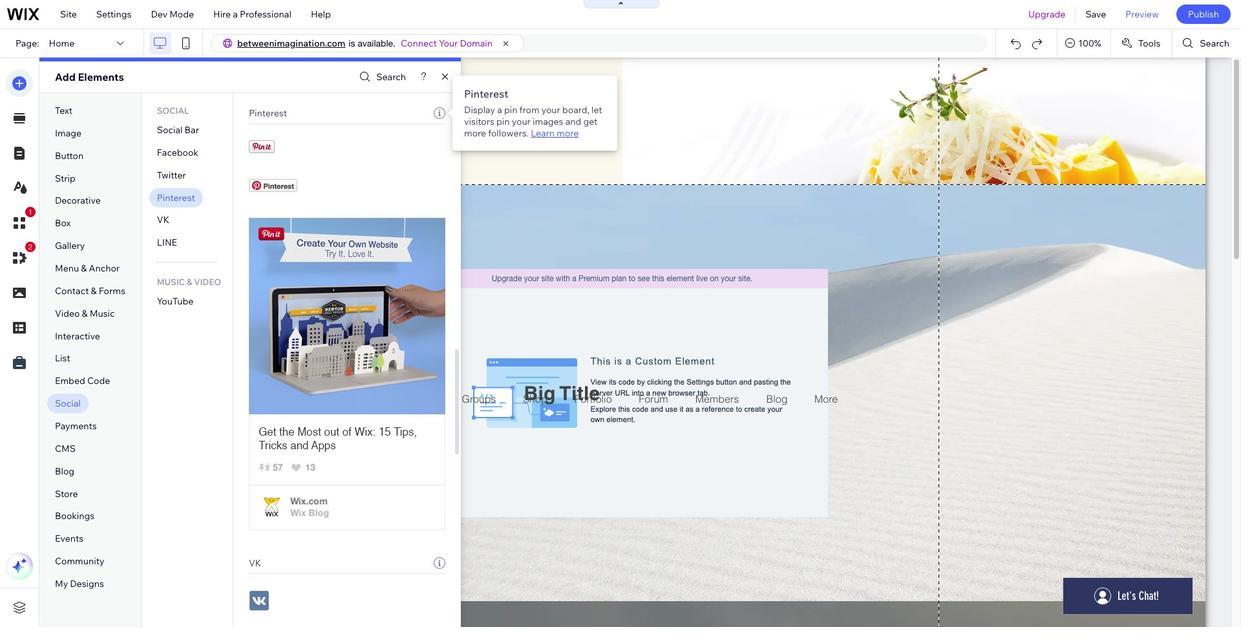 Task type: describe. For each thing, give the bounding box(es) containing it.
events
[[55, 533, 84, 545]]

publish
[[1189, 8, 1220, 20]]

menu & anchor
[[55, 263, 120, 274]]

a inside pinterest display a pin from your board, let visitors pin your images and get more followers.
[[497, 104, 502, 116]]

home
[[49, 38, 75, 49]]

help
[[311, 8, 331, 20]]

upgrade
[[1029, 8, 1066, 20]]

dev
[[151, 8, 168, 20]]

0 vertical spatial a
[[233, 8, 238, 20]]

let
[[592, 104, 603, 116]]

settings
[[96, 8, 132, 20]]

decorative
[[55, 195, 101, 207]]

preview button
[[1117, 0, 1169, 28]]

forms
[[99, 285, 125, 297]]

elements
[[78, 71, 124, 83]]

save button
[[1077, 0, 1117, 28]]

blog
[[55, 466, 74, 477]]

bookings
[[55, 511, 95, 522]]

preview
[[1126, 8, 1160, 20]]

cms
[[55, 443, 76, 455]]

image
[[55, 127, 82, 139]]

2 vertical spatial social
[[55, 398, 81, 410]]

twitter
[[157, 169, 186, 181]]

social bar
[[157, 124, 199, 136]]

anchor
[[89, 263, 120, 274]]

site
[[60, 8, 77, 20]]

0 horizontal spatial video
[[55, 308, 80, 319]]

strip
[[55, 172, 76, 184]]

your
[[439, 38, 458, 49]]

0 horizontal spatial music
[[90, 308, 115, 319]]

is
[[349, 38, 355, 49]]

mode
[[170, 8, 194, 20]]

1 horizontal spatial music
[[157, 277, 185, 287]]

2
[[28, 243, 32, 251]]

& for music
[[187, 277, 192, 287]]

my designs
[[55, 578, 104, 590]]

hire a professional
[[214, 8, 292, 20]]

2 vertical spatial pinterest
[[157, 192, 195, 203]]

gallery
[[55, 240, 85, 252]]

100%
[[1079, 38, 1102, 49]]

list
[[55, 353, 70, 364]]

1 horizontal spatial your
[[542, 104, 561, 116]]

2 button
[[6, 242, 36, 272]]

followers.
[[489, 127, 529, 139]]

pinterest inside pinterest display a pin from your board, let visitors pin your images and get more followers.
[[464, 87, 509, 100]]

embed code
[[55, 375, 110, 387]]

publish button
[[1177, 5, 1232, 24]]

payments
[[55, 420, 97, 432]]

more inside pinterest display a pin from your board, let visitors pin your images and get more followers.
[[464, 127, 486, 139]]

0 horizontal spatial your
[[512, 116, 531, 127]]



Task type: vqa. For each thing, say whether or not it's contained in the screenshot.
brightlikeadiamond.com
no



Task type: locate. For each thing, give the bounding box(es) containing it.
& for video
[[82, 308, 88, 319]]

learn
[[531, 127, 555, 139]]

interactive
[[55, 330, 100, 342]]

0 vertical spatial search button
[[1174, 29, 1242, 58]]

social up the social bar at the top of page
[[157, 105, 189, 116]]

more down display
[[464, 127, 486, 139]]

menu
[[55, 263, 79, 274]]

music up youtube
[[157, 277, 185, 287]]

a right display
[[497, 104, 502, 116]]

1 horizontal spatial search
[[1201, 38, 1230, 49]]

pin
[[504, 104, 518, 116], [497, 116, 510, 127]]

my
[[55, 578, 68, 590]]

1 horizontal spatial video
[[194, 277, 221, 287]]

video
[[194, 277, 221, 287], [55, 308, 80, 319]]

line
[[157, 237, 177, 249]]

tools
[[1139, 38, 1161, 49]]

connect
[[401, 38, 437, 49]]

pin right visitors in the top of the page
[[497, 116, 510, 127]]

& up youtube
[[187, 277, 192, 287]]

from
[[520, 104, 540, 116]]

text
[[55, 105, 73, 116]]

add elements
[[55, 71, 124, 83]]

learn more
[[531, 127, 579, 139]]

and
[[566, 116, 582, 127]]

pinterest display a pin from your board, let visitors pin your images and get more followers.
[[464, 87, 603, 139]]

a
[[233, 8, 238, 20], [497, 104, 502, 116]]

1 vertical spatial music
[[90, 308, 115, 319]]

1 vertical spatial search button
[[357, 68, 406, 86]]

1 horizontal spatial pinterest
[[249, 107, 287, 119]]

button
[[55, 150, 84, 162]]

0 horizontal spatial pinterest
[[157, 192, 195, 203]]

your
[[542, 104, 561, 116], [512, 116, 531, 127]]

visitors
[[464, 116, 495, 127]]

0 vertical spatial pinterest
[[464, 87, 509, 100]]

embed
[[55, 375, 85, 387]]

& right menu
[[81, 263, 87, 274]]

save
[[1086, 8, 1107, 20]]

2 more from the left
[[557, 127, 579, 139]]

board,
[[563, 104, 590, 116]]

1 horizontal spatial search button
[[1174, 29, 1242, 58]]

1 vertical spatial a
[[497, 104, 502, 116]]

contact & forms
[[55, 285, 125, 297]]

1 vertical spatial pinterest
[[249, 107, 287, 119]]

box
[[55, 218, 71, 229]]

1
[[28, 208, 32, 216]]

social left bar
[[157, 124, 183, 136]]

1 more from the left
[[464, 127, 486, 139]]

1 horizontal spatial more
[[557, 127, 579, 139]]

1 vertical spatial vk
[[249, 558, 261, 569]]

vk
[[157, 214, 170, 226], [249, 558, 261, 569]]

1 horizontal spatial a
[[497, 104, 502, 116]]

0 vertical spatial vk
[[157, 214, 170, 226]]

search button down publish
[[1174, 29, 1242, 58]]

tools button
[[1112, 29, 1173, 58]]

&
[[81, 263, 87, 274], [187, 277, 192, 287], [91, 285, 97, 297], [82, 308, 88, 319]]

& for contact
[[91, 285, 97, 297]]

0 horizontal spatial search button
[[357, 68, 406, 86]]

search
[[1201, 38, 1230, 49], [377, 71, 406, 83]]

music down forms
[[90, 308, 115, 319]]

a right hire
[[233, 8, 238, 20]]

music
[[157, 277, 185, 287], [90, 308, 115, 319]]

1 vertical spatial search
[[377, 71, 406, 83]]

0 vertical spatial search
[[1201, 38, 1230, 49]]

1 button
[[6, 207, 36, 237]]

professional
[[240, 8, 292, 20]]

youtube
[[157, 296, 194, 307]]

more down the board,
[[557, 127, 579, 139]]

add
[[55, 71, 76, 83]]

social down embed
[[55, 398, 81, 410]]

pinterest
[[464, 87, 509, 100], [249, 107, 287, 119], [157, 192, 195, 203]]

facebook
[[157, 147, 198, 158]]

& for menu
[[81, 263, 87, 274]]

search down available.
[[377, 71, 406, 83]]

bar
[[185, 124, 199, 136]]

1 vertical spatial social
[[157, 124, 183, 136]]

your right from
[[542, 104, 561, 116]]

& down contact & forms at the left of page
[[82, 308, 88, 319]]

& left forms
[[91, 285, 97, 297]]

0 horizontal spatial vk
[[157, 214, 170, 226]]

get
[[584, 116, 598, 127]]

available.
[[358, 38, 396, 49]]

100% button
[[1058, 29, 1111, 58]]

search button
[[1174, 29, 1242, 58], [357, 68, 406, 86]]

pin left from
[[504, 104, 518, 116]]

store
[[55, 488, 78, 500]]

betweenimagination.com
[[237, 38, 346, 49]]

2 horizontal spatial pinterest
[[464, 87, 509, 100]]

0 horizontal spatial more
[[464, 127, 486, 139]]

1 vertical spatial video
[[55, 308, 80, 319]]

1 horizontal spatial vk
[[249, 558, 261, 569]]

search down publish
[[1201, 38, 1230, 49]]

0 vertical spatial music
[[157, 277, 185, 287]]

display
[[464, 104, 495, 116]]

search button down available.
[[357, 68, 406, 86]]

0 horizontal spatial a
[[233, 8, 238, 20]]

is available. connect your domain
[[349, 38, 493, 49]]

your left learn
[[512, 116, 531, 127]]

video & music
[[55, 308, 115, 319]]

0 horizontal spatial search
[[377, 71, 406, 83]]

domain
[[460, 38, 493, 49]]

community
[[55, 556, 104, 567]]

images
[[533, 116, 564, 127]]

0 vertical spatial social
[[157, 105, 189, 116]]

0 vertical spatial video
[[194, 277, 221, 287]]

music & video
[[157, 277, 221, 287]]

dev mode
[[151, 8, 194, 20]]

code
[[87, 375, 110, 387]]

contact
[[55, 285, 89, 297]]

hire
[[214, 8, 231, 20]]

social
[[157, 105, 189, 116], [157, 124, 183, 136], [55, 398, 81, 410]]

more
[[464, 127, 486, 139], [557, 127, 579, 139]]

designs
[[70, 578, 104, 590]]



